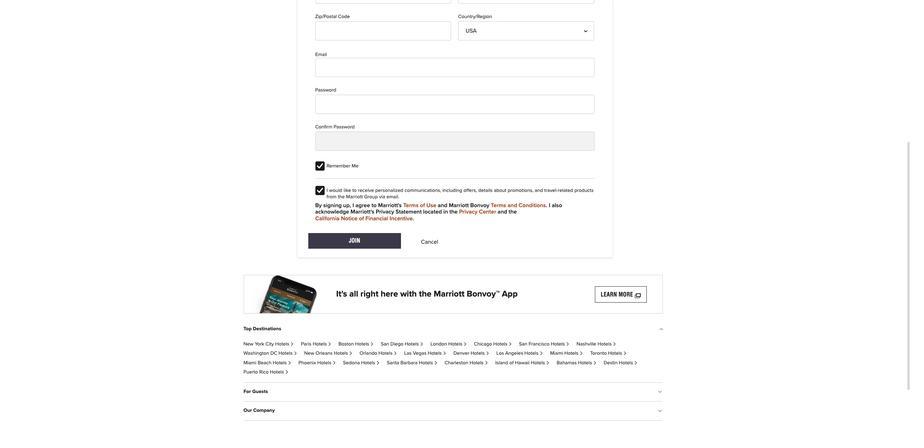 Task type: vqa. For each thing, say whether or not it's contained in the screenshot.
the number of reviews menu
no



Task type: describe. For each thing, give the bounding box(es) containing it.
conditions
[[519, 203, 546, 209]]

1 horizontal spatial of
[[420, 203, 425, 209]]

arrow right image for new orleans hotels
[[349, 353, 353, 356]]

. inside 'privacy center and the california notice of financial incentive .'
[[413, 216, 414, 222]]

app
[[502, 290, 518, 299]]

toronto hotels
[[590, 352, 622, 357]]

miami beach hotels link
[[244, 361, 291, 366]]

travel-
[[545, 188, 558, 193]]

acknowledge
[[315, 209, 349, 215]]

marriott bonvoy™ app image
[[244, 276, 329, 314]]

denver hotels
[[454, 352, 485, 357]]

hotels up santa
[[379, 352, 393, 357]]

hotels right dc
[[279, 352, 293, 357]]

learn more link
[[595, 287, 647, 303]]

puerto rico hotels link
[[244, 370, 289, 375]]

arrow right image for charleston hotels
[[485, 362, 488, 366]]

me
[[352, 164, 359, 169]]

via
[[379, 195, 385, 200]]

of inside 'privacy center and the california notice of financial incentive .'
[[359, 216, 364, 222]]

orlando
[[360, 352, 377, 357]]

to inside the i would like to receive personalized communications, including offers, details about promotions, and travel-related products from the marriott group via email.
[[352, 188, 357, 193]]

1 vertical spatial marriott
[[449, 203, 469, 209]]

personalized
[[375, 188, 403, 193]]

by
[[315, 203, 322, 209]]

hotels up denver
[[448, 342, 463, 347]]

charleston hotels
[[445, 361, 484, 366]]

our company
[[244, 409, 275, 414]]

arrow down image
[[659, 409, 662, 415]]

offers,
[[464, 188, 477, 193]]

would
[[329, 188, 342, 193]]

the inside the i would like to receive personalized communications, including offers, details about promotions, and travel-related products from the marriott group via email.
[[338, 195, 345, 200]]

promotions,
[[508, 188, 534, 193]]

arrow right image for toronto hotels
[[623, 353, 627, 356]]

email.
[[387, 195, 400, 200]]

hotels right rico at the left bottom of the page
[[270, 370, 284, 375]]

notice
[[341, 216, 358, 222]]

remember me
[[327, 164, 359, 169]]

and up in
[[438, 203, 448, 209]]

nashville hotels link
[[577, 342, 616, 347]]

2 vertical spatial marriott
[[434, 290, 465, 299]]

arrow right image for san francisco hotels
[[566, 343, 570, 347]]

new york city hotels link
[[244, 342, 294, 347]]

denver hotels link
[[454, 352, 489, 357]]

boston
[[339, 342, 354, 347]]

california notice of financial incentive link
[[315, 216, 413, 222]]

located
[[423, 209, 442, 215]]

new orleans hotels link
[[304, 352, 353, 357]]

new orleans hotels
[[304, 352, 348, 357]]

top
[[244, 327, 252, 332]]

hotels right destin on the bottom
[[619, 361, 633, 366]]

chicago hotels
[[474, 342, 508, 347]]

arrow right image for orlando hotels
[[394, 353, 397, 356]]

toronto hotels link
[[590, 352, 627, 357]]

. inside . i also acknowledge marriott's privacy statement located in the
[[546, 203, 548, 209]]

up,
[[343, 203, 351, 209]]

agree
[[356, 203, 370, 209]]

las vegas hotels link
[[404, 352, 447, 357]]

puerto
[[244, 370, 258, 375]]

in
[[444, 209, 448, 215]]

i inside . i also acknowledge marriott's privacy statement located in the
[[549, 203, 551, 209]]

from
[[327, 195, 337, 200]]

dc
[[271, 352, 277, 357]]

the inside . i also acknowledge marriott's privacy statement located in the
[[450, 209, 458, 215]]

country/region
[[458, 14, 492, 19]]

Confirm password password field
[[315, 132, 595, 151]]

email
[[315, 52, 327, 57]]

new for new york city hotels
[[244, 342, 254, 347]]

hotels down toronto
[[578, 361, 592, 366]]

paris hotels link
[[301, 342, 331, 347]]

boston hotels
[[339, 342, 369, 347]]

toronto
[[590, 352, 607, 357]]

arrow right image for island of hawaii hotels
[[546, 362, 550, 366]]

diego
[[391, 342, 404, 347]]

london
[[431, 342, 447, 347]]

island
[[496, 361, 508, 366]]

hotels up destin hotels at the right bottom
[[608, 352, 622, 357]]

details
[[479, 188, 493, 193]]

arrow right image for london hotels
[[464, 343, 467, 347]]

arrow right image for paris hotels
[[328, 343, 331, 347]]

password
[[315, 88, 336, 93]]

usa
[[466, 28, 477, 34]]

hotels down francisco
[[525, 352, 539, 357]]

i inside the i would like to receive personalized communications, including offers, details about promotions, and travel-related products from the marriott group via email.
[[327, 188, 328, 193]]

arrow right image for boston hotels
[[370, 343, 374, 347]]

hotels up los
[[494, 342, 508, 347]]

here
[[381, 290, 398, 299]]

2 horizontal spatial of
[[510, 361, 514, 366]]

receive
[[358, 188, 374, 193]]

arrow right image for chicago hotels
[[509, 343, 512, 347]]

Email text field
[[315, 58, 595, 77]]

bahamas hotels link
[[557, 361, 597, 366]]

and inside 'privacy center and the california notice of financial incentive .'
[[498, 209, 507, 215]]

bonvoy
[[470, 203, 490, 209]]

guests
[[252, 390, 268, 395]]

arrow right image for los angeles hotels
[[540, 353, 543, 356]]

with
[[400, 290, 417, 299]]

phoenix hotels link
[[299, 361, 336, 366]]

rico
[[259, 370, 269, 375]]

terms and conditions link
[[491, 203, 546, 209]]

london hotels
[[431, 342, 463, 347]]

financial
[[366, 216, 388, 222]]

zip/postal code
[[315, 14, 350, 19]]

new for new orleans hotels
[[304, 352, 314, 357]]

santa barbara hotels link
[[387, 361, 438, 366]]

arrow right image for denver hotels
[[486, 353, 489, 356]]

and inside the i would like to receive personalized communications, including offers, details about promotions, and travel-related products from the marriott group via email.
[[535, 188, 543, 193]]

hotels right "city"
[[275, 342, 289, 347]]

sedona hotels
[[343, 361, 375, 366]]

like
[[344, 188, 351, 193]]

group
[[364, 195, 378, 200]]

miami for miami beach hotels
[[244, 361, 256, 366]]

marriott's inside . i also acknowledge marriott's privacy statement located in the
[[351, 209, 374, 215]]

Zip/Postal code text field
[[315, 21, 451, 41]]

opens in a new browser window. image
[[635, 292, 641, 298]]

top destinations link
[[244, 321, 662, 338]]

chicago
[[474, 342, 492, 347]]

island of hawaii hotels
[[496, 361, 545, 366]]

cancel button
[[408, 233, 451, 246]]

statement
[[396, 209, 422, 215]]

bahamas hotels
[[557, 361, 592, 366]]

arrow right image for new york city hotels
[[290, 343, 294, 347]]

bahamas
[[557, 361, 577, 366]]



Task type: locate. For each thing, give the bounding box(es) containing it.
arrow right image for washington dc hotels
[[294, 353, 297, 356]]

francisco
[[529, 342, 550, 347]]

arrow right image up new orleans hotels link
[[328, 343, 331, 347]]

hawaii
[[515, 361, 530, 366]]

arrow down image
[[659, 390, 662, 396]]

arrow right image inside santa barbara hotels link
[[434, 362, 438, 366]]

san for san diego hotels
[[381, 342, 389, 347]]

join button
[[308, 233, 401, 249]]

terms of use link
[[403, 203, 437, 209]]

arrow right image inside boston hotels link
[[370, 343, 374, 347]]

0 horizontal spatial to
[[352, 188, 357, 193]]

marriott's down 'agree'
[[351, 209, 374, 215]]

hotels
[[275, 342, 289, 347], [313, 342, 327, 347], [355, 342, 369, 347], [405, 342, 419, 347], [448, 342, 463, 347], [494, 342, 508, 347], [551, 342, 565, 347], [598, 342, 612, 347], [279, 352, 293, 357], [334, 352, 348, 357], [379, 352, 393, 357], [428, 352, 442, 357], [471, 352, 485, 357], [525, 352, 539, 357], [565, 352, 579, 357], [608, 352, 622, 357], [273, 361, 287, 366], [317, 361, 332, 366], [361, 361, 375, 366], [419, 361, 433, 366], [470, 361, 484, 366], [531, 361, 545, 366], [578, 361, 592, 366], [619, 361, 633, 366], [270, 370, 284, 375]]

orleans
[[316, 352, 333, 357]]

hotels down the london
[[428, 352, 442, 357]]

center
[[479, 209, 496, 215]]

and right "center" on the top right of the page
[[498, 209, 507, 215]]

arrow right image inside miami hotels link
[[580, 353, 583, 356]]

denver
[[454, 352, 470, 357]]

vegas
[[413, 352, 427, 357]]

the down terms and conditions 'link'
[[509, 209, 517, 215]]

i left 'also'
[[549, 203, 551, 209]]

nashville hotels
[[577, 342, 612, 347]]

to down group at left
[[372, 203, 377, 209]]

marriott's down email.
[[378, 203, 402, 209]]

0 horizontal spatial terms
[[403, 203, 419, 209]]

arrow right image inside new orleans hotels link
[[349, 353, 353, 356]]

arrow right image down orlando hotels link
[[376, 362, 380, 366]]

arrow right image up angeles
[[509, 343, 512, 347]]

arrow right image right dc
[[294, 353, 297, 356]]

arrow right image up bahamas hotels link
[[580, 353, 583, 356]]

1 horizontal spatial terms
[[491, 203, 506, 209]]

marriott's
[[378, 203, 402, 209], [351, 209, 374, 215]]

the inside 'privacy center and the california notice of financial incentive .'
[[509, 209, 517, 215]]

barbara
[[401, 361, 418, 366]]

2 san from the left
[[519, 342, 528, 347]]

i right up,
[[353, 203, 354, 209]]

arrow right image inside 'sedona hotels' "link"
[[376, 362, 380, 366]]

beach
[[258, 361, 272, 366]]

0 vertical spatial marriott's
[[378, 203, 402, 209]]

. i also acknowledge marriott's privacy statement located in the
[[315, 203, 562, 215]]

bonvoy™
[[467, 290, 500, 299]]

arrow right image down san francisco hotels
[[540, 353, 543, 356]]

0 horizontal spatial .
[[413, 216, 414, 222]]

by signing up, i agree to marriott's terms of use and marriott bonvoy terms and conditions
[[315, 203, 546, 209]]

arrow right image for miami hotels
[[580, 353, 583, 356]]

phoenix hotels
[[299, 361, 332, 366]]

marriott left bonvoy™
[[434, 290, 465, 299]]

our
[[244, 409, 252, 414]]

san up los angeles hotels link
[[519, 342, 528, 347]]

use
[[427, 203, 437, 209]]

arrow right image up miami hotels link
[[566, 343, 570, 347]]

hotels up the toronto hotels
[[598, 342, 612, 347]]

related
[[558, 188, 573, 193]]

san diego hotels link
[[381, 342, 424, 347]]

all
[[349, 290, 358, 299]]

san up orlando hotels link
[[381, 342, 389, 347]]

arrow right image down new orleans hotels link
[[333, 362, 336, 366]]

1 vertical spatial to
[[372, 203, 377, 209]]

arrow right image up orlando
[[370, 343, 374, 347]]

new
[[244, 342, 254, 347], [304, 352, 314, 357]]

new left york
[[244, 342, 254, 347]]

arrow right image
[[290, 343, 294, 347], [328, 343, 331, 347], [370, 343, 374, 347], [464, 343, 467, 347], [509, 343, 512, 347], [613, 343, 616, 347], [294, 353, 297, 356], [349, 353, 353, 356], [394, 353, 397, 356], [443, 353, 447, 356], [486, 353, 489, 356], [540, 353, 543, 356], [333, 362, 336, 366], [376, 362, 380, 366], [485, 362, 488, 366], [593, 362, 597, 366], [634, 362, 638, 366]]

arrow right image up sedona
[[349, 353, 353, 356]]

zip/postal
[[315, 14, 337, 19]]

hotels up miami hotels
[[551, 342, 565, 347]]

chicago hotels link
[[474, 342, 512, 347]]

arrow right image inside the puerto rico hotels link
[[285, 371, 289, 375]]

phoenix
[[299, 361, 316, 366]]

santa
[[387, 361, 399, 366]]

angeles
[[506, 352, 523, 357]]

washington dc hotels
[[244, 352, 293, 357]]

destinations
[[253, 327, 281, 332]]

arrow right image up toronto hotels link
[[613, 343, 616, 347]]

hotels right hawaii
[[531, 361, 545, 366]]

arrow right image inside paris hotels link
[[328, 343, 331, 347]]

marriott down the i would like to receive personalized communications, including offers, details about promotions, and travel-related products from the marriott group via email. on the top
[[449, 203, 469, 209]]

privacy inside 'privacy center and the california notice of financial incentive .'
[[459, 209, 478, 215]]

arrow right image for sedona hotels
[[376, 362, 380, 366]]

puerto rico hotels
[[244, 370, 284, 375]]

arrow right image up 'destin hotels' link
[[623, 353, 627, 356]]

for
[[244, 390, 251, 395]]

sedona
[[343, 361, 360, 366]]

miami hotels
[[550, 352, 579, 357]]

arrow right image right destin hotels at the right bottom
[[634, 362, 638, 366]]

1 horizontal spatial miami
[[550, 352, 563, 357]]

1 vertical spatial of
[[359, 216, 364, 222]]

arrow right image inside phoenix hotels link
[[333, 362, 336, 366]]

arrow right image for puerto rico hotels
[[285, 371, 289, 375]]

hotels up orlando
[[355, 342, 369, 347]]

1 horizontal spatial to
[[372, 203, 377, 209]]

0 vertical spatial new
[[244, 342, 254, 347]]

arrow right image inside 'destin hotels' link
[[634, 362, 638, 366]]

paris
[[301, 342, 312, 347]]

terms up "center" on the top right of the page
[[491, 203, 506, 209]]

miami beach hotels
[[244, 361, 287, 366]]

privacy inside . i also acknowledge marriott's privacy statement located in the
[[376, 209, 394, 215]]

top destinations
[[244, 327, 281, 332]]

0 vertical spatial .
[[546, 203, 548, 209]]

destin
[[604, 361, 618, 366]]

washington
[[244, 352, 269, 357]]

charleston
[[445, 361, 468, 366]]

marriott inside the i would like to receive personalized communications, including offers, details about promotions, and travel-related products from the marriott group via email.
[[346, 195, 363, 200]]

our company link
[[244, 403, 662, 419]]

terms up statement
[[403, 203, 419, 209]]

san diego hotels
[[381, 342, 419, 347]]

arrow right image inside las vegas hotels link
[[443, 353, 447, 356]]

arrow right image inside washington dc hotels link
[[294, 353, 297, 356]]

miami up bahamas
[[550, 352, 563, 357]]

nashville
[[577, 342, 597, 347]]

arrow right image for las vegas hotels
[[443, 353, 447, 356]]

hotels up las
[[405, 342, 419, 347]]

1 vertical spatial miami
[[244, 361, 256, 366]]

privacy up financial
[[376, 209, 394, 215]]

new york city hotels
[[244, 342, 289, 347]]

hotels down chicago
[[471, 352, 485, 357]]

los
[[497, 352, 504, 357]]

arrow right image down las vegas hotels link
[[434, 362, 438, 366]]

arrow right image inside denver hotels link
[[486, 353, 489, 356]]

arrow right image inside san francisco hotels link
[[566, 343, 570, 347]]

sedona hotels link
[[343, 361, 380, 366]]

the right 'with' on the bottom left
[[419, 290, 432, 299]]

0 vertical spatial marriott
[[346, 195, 363, 200]]

0 horizontal spatial of
[[359, 216, 364, 222]]

las
[[404, 352, 412, 357]]

learn more
[[601, 292, 633, 298]]

arrow right image up las vegas hotels
[[420, 343, 424, 347]]

new up phoenix
[[304, 352, 314, 357]]

2 privacy from the left
[[459, 209, 478, 215]]

las vegas hotels
[[404, 352, 442, 357]]

arrow right image down toronto
[[593, 362, 597, 366]]

arrow right image inside "chicago hotels" link
[[509, 343, 512, 347]]

arrow right image left phoenix
[[288, 362, 291, 366]]

arrow right image inside charleston hotels link
[[485, 362, 488, 366]]

0 horizontal spatial san
[[381, 342, 389, 347]]

arrow right image inside los angeles hotels link
[[540, 353, 543, 356]]

. down statement
[[413, 216, 414, 222]]

0 horizontal spatial miami
[[244, 361, 256, 366]]

arrow right image inside new york city hotels link
[[290, 343, 294, 347]]

0 horizontal spatial i
[[327, 188, 328, 193]]

1 horizontal spatial .
[[546, 203, 548, 209]]

arrow right image inside orlando hotels link
[[394, 353, 397, 356]]

arrow right image inside bahamas hotels link
[[593, 362, 597, 366]]

arrow right image inside the san diego hotels link
[[420, 343, 424, 347]]

arrow right image for san diego hotels
[[420, 343, 424, 347]]

0 vertical spatial to
[[352, 188, 357, 193]]

1 vertical spatial new
[[304, 352, 314, 357]]

2 terms from the left
[[491, 203, 506, 209]]

privacy down bonvoy
[[459, 209, 478, 215]]

1 privacy from the left
[[376, 209, 394, 215]]

0 vertical spatial of
[[420, 203, 425, 209]]

0 horizontal spatial privacy
[[376, 209, 394, 215]]

city
[[266, 342, 274, 347]]

i up the from
[[327, 188, 328, 193]]

arrow right image down london hotels
[[443, 353, 447, 356]]

i would like to receive personalized communications, including offers, details about promotions, and travel-related products from the marriott group via email.
[[327, 188, 594, 200]]

hotels down dc
[[273, 361, 287, 366]]

arrow right image inside toronto hotels link
[[623, 353, 627, 356]]

of left use
[[420, 203, 425, 209]]

arrow right image for bahamas hotels
[[593, 362, 597, 366]]

of down angeles
[[510, 361, 514, 366]]

arrow right image down miami beach hotels link
[[285, 371, 289, 375]]

1 vertical spatial .
[[413, 216, 414, 222]]

1 horizontal spatial marriott's
[[378, 203, 402, 209]]

also
[[552, 203, 562, 209]]

san francisco hotels link
[[519, 342, 570, 347]]

1 terms from the left
[[403, 203, 419, 209]]

destin hotels
[[604, 361, 633, 366]]

hotels down denver hotels link
[[470, 361, 484, 366]]

to right like
[[352, 188, 357, 193]]

arrow right image left paris
[[290, 343, 294, 347]]

. left 'also'
[[546, 203, 548, 209]]

arrow right image up santa
[[394, 353, 397, 356]]

password
[[334, 125, 355, 130]]

york
[[255, 342, 264, 347]]

hotels down las vegas hotels link
[[419, 361, 433, 366]]

arrow up image
[[659, 328, 662, 333]]

Password password field
[[315, 95, 595, 114]]

santa barbara hotels
[[387, 361, 433, 366]]

marriott down like
[[346, 195, 363, 200]]

los angeles hotels link
[[497, 352, 543, 357]]

cancel
[[421, 240, 438, 245]]

arrow right image for nashville hotels
[[613, 343, 616, 347]]

arrow right image for destin hotels
[[634, 362, 638, 366]]

arrow right image for phoenix hotels
[[333, 362, 336, 366]]

remember
[[327, 164, 351, 169]]

arrow right image inside miami beach hotels link
[[288, 362, 291, 366]]

arrow right image inside london hotels link
[[464, 343, 467, 347]]

and down promotions,
[[508, 203, 517, 209]]

hotels down boston
[[334, 352, 348, 357]]

and
[[535, 188, 543, 193], [438, 203, 448, 209], [508, 203, 517, 209], [498, 209, 507, 215]]

1 vertical spatial marriott's
[[351, 209, 374, 215]]

.
[[546, 203, 548, 209], [413, 216, 414, 222]]

0 horizontal spatial marriott's
[[351, 209, 374, 215]]

arrow right image left bahamas
[[546, 362, 550, 366]]

1 horizontal spatial san
[[519, 342, 528, 347]]

the right in
[[450, 209, 458, 215]]

arrow right image up denver
[[464, 343, 467, 347]]

orlando hotels link
[[360, 352, 397, 357]]

miami hotels link
[[550, 352, 583, 357]]

it's all right here with the marriott bonvoy™ app
[[336, 290, 518, 299]]

california
[[315, 216, 340, 222]]

2 horizontal spatial i
[[549, 203, 551, 209]]

1 horizontal spatial new
[[304, 352, 314, 357]]

the down would
[[338, 195, 345, 200]]

miami for miami hotels
[[550, 352, 563, 357]]

hotels up orleans
[[313, 342, 327, 347]]

company
[[253, 409, 275, 414]]

1 horizontal spatial privacy
[[459, 209, 478, 215]]

hotels down orlando
[[361, 361, 375, 366]]

arrow right image
[[420, 343, 424, 347], [566, 343, 570, 347], [580, 353, 583, 356], [623, 353, 627, 356], [288, 362, 291, 366], [434, 362, 438, 366], [546, 362, 550, 366], [285, 371, 289, 375]]

arrow right image inside island of hawaii hotels link
[[546, 362, 550, 366]]

2 vertical spatial of
[[510, 361, 514, 366]]

hotels up "bahamas hotels"
[[565, 352, 579, 357]]

hotels down orleans
[[317, 361, 332, 366]]

arrow right image left island
[[485, 362, 488, 366]]

miami up puerto
[[244, 361, 256, 366]]

arrow right image down chicago hotels
[[486, 353, 489, 356]]

0 vertical spatial miami
[[550, 352, 563, 357]]

learn
[[601, 292, 617, 298]]

charleston hotels link
[[445, 361, 488, 366]]

1 san from the left
[[381, 342, 389, 347]]

and left travel-
[[535, 188, 543, 193]]

san for san francisco hotels
[[519, 342, 528, 347]]

of right notice
[[359, 216, 364, 222]]

1 horizontal spatial i
[[353, 203, 354, 209]]

privacy center link
[[459, 209, 496, 216]]

arrow right image inside nashville hotels link
[[613, 343, 616, 347]]

island of hawaii hotels link
[[496, 361, 550, 366]]

arrow right image for miami beach hotels
[[288, 362, 291, 366]]

arrow right image for santa barbara hotels
[[434, 362, 438, 366]]

right
[[361, 290, 379, 299]]

0 horizontal spatial new
[[244, 342, 254, 347]]



